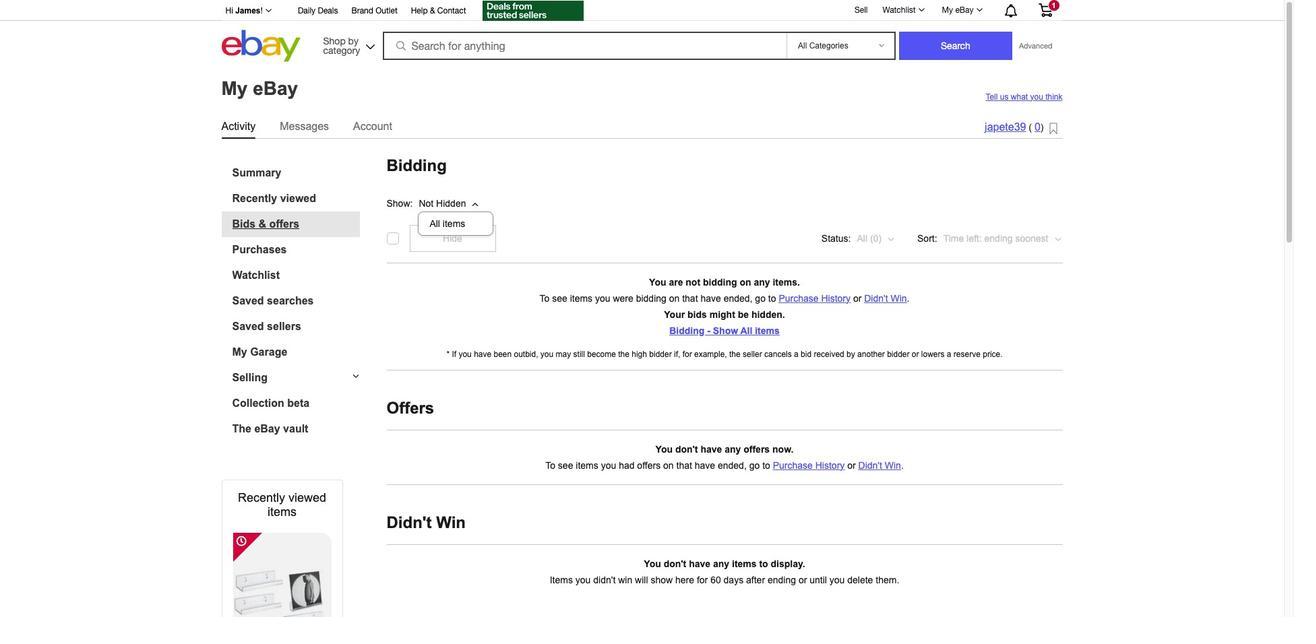 Task type: locate. For each thing, give the bounding box(es) containing it.
if,
[[674, 350, 680, 359]]

bidding
[[387, 156, 447, 174], [670, 325, 705, 336]]

0 vertical spatial recently
[[232, 192, 277, 204]]

1 vertical spatial by
[[847, 350, 855, 359]]

1 vertical spatial that
[[676, 460, 692, 471]]

0 vertical spatial viewed
[[280, 192, 316, 204]]

you inside you don't have any offers now. to see items you had offers on that have ended, go to purchase history or didn't win .
[[656, 444, 673, 455]]

ebay inside "the ebay vault" link
[[254, 423, 280, 434]]

see up may
[[552, 293, 567, 304]]

don't inside you don't have any offers now. to see items you had offers on that have ended, go to purchase history or didn't win .
[[675, 444, 698, 455]]

1 vertical spatial watchlist link
[[232, 269, 360, 281]]

see inside you don't have any offers now. to see items you had offers on that have ended, go to purchase history or didn't win .
[[558, 460, 573, 471]]

collection
[[232, 397, 284, 409]]

1 vertical spatial to
[[545, 460, 555, 471]]

0 vertical spatial you
[[649, 277, 666, 288]]

0 vertical spatial don't
[[675, 444, 698, 455]]

time
[[943, 233, 964, 244]]

0 vertical spatial all
[[430, 219, 440, 229]]

viewed for recently viewed
[[280, 192, 316, 204]]

0 vertical spatial bidding
[[703, 277, 737, 288]]

1 vertical spatial my
[[221, 78, 248, 99]]

for left 60
[[697, 575, 708, 585]]

1 saved from the top
[[232, 295, 264, 306]]

1 vertical spatial all
[[857, 233, 868, 244]]

1 horizontal spatial the
[[729, 350, 741, 359]]

any inside you don't have any offers now. to see items you had offers on that have ended, go to purchase history or didn't win .
[[725, 444, 741, 455]]

1 bidder from the left
[[649, 350, 672, 359]]

0 vertical spatial watchlist link
[[875, 2, 931, 18]]

see
[[552, 293, 567, 304], [558, 460, 573, 471]]

1 vertical spatial viewed
[[289, 491, 326, 505]]

deals
[[318, 6, 338, 16]]

& right help
[[430, 6, 435, 16]]

or inside you don't have any items to display. items you didn't win will show here for 60 days after ending or until you delete them.
[[799, 575, 807, 585]]

recently viewed items
[[238, 491, 326, 519]]

viewed inside the recently viewed items
[[289, 491, 326, 505]]

1 vertical spatial didn't win link
[[859, 460, 901, 471]]

on right had on the bottom left of page
[[663, 460, 674, 471]]

1 vertical spatial go
[[749, 460, 760, 471]]

you inside you don't have any items to display. items you didn't win will show here for 60 days after ending or until you delete them.
[[644, 559, 661, 569]]

a right the lowers
[[947, 350, 952, 359]]

sort: time left: ending soonest
[[917, 233, 1049, 244]]

any left 'now.'
[[725, 444, 741, 455]]

by right "shop"
[[348, 35, 359, 46]]

that down not
[[682, 293, 698, 304]]

didn't inside you are not bidding on any items. to see items you were bidding on that have ended, go to purchase history or didn't win . your bids might be hidden. bidding - show all items
[[864, 293, 888, 304]]

beta
[[287, 397, 310, 409]]

1 horizontal spatial a
[[947, 350, 952, 359]]

see inside you are not bidding on any items. to see items you were bidding on that have ended, go to purchase history or didn't win . your bids might be hidden. bidding - show all items
[[552, 293, 567, 304]]

-
[[707, 325, 710, 336]]

to inside you are not bidding on any items. to see items you were bidding on that have ended, go to purchase history or didn't win . your bids might be hidden. bidding - show all items
[[540, 293, 550, 304]]

bidding up not
[[387, 156, 447, 174]]

reserve
[[954, 350, 981, 359]]

purchase history link down 'now.'
[[773, 460, 845, 471]]

that
[[682, 293, 698, 304], [676, 460, 692, 471]]

soonest
[[1016, 233, 1049, 244]]

shop
[[323, 35, 346, 46]]

purchase down items.
[[779, 293, 819, 304]]

all items
[[430, 219, 465, 229]]

hidden.
[[752, 309, 785, 320]]

for right if,
[[683, 350, 692, 359]]

ended, inside you don't have any offers now. to see items you had offers on that have ended, go to purchase history or didn't win .
[[718, 460, 747, 471]]

1 vertical spatial bidding
[[670, 325, 705, 336]]

didn't win link for you don't have any offers now.
[[859, 460, 901, 471]]

2 vertical spatial on
[[663, 460, 674, 471]]

messages link
[[280, 118, 329, 135]]

until
[[810, 575, 827, 585]]

for inside you don't have any items to display. items you didn't win will show here for 60 days after ending or until you delete them.
[[697, 575, 708, 585]]

recently inside the recently viewed items
[[238, 491, 285, 505]]

0 horizontal spatial a
[[794, 350, 799, 359]]

ended,
[[724, 293, 753, 304], [718, 460, 747, 471]]

bidding down bids at the right bottom
[[670, 325, 705, 336]]

you
[[649, 277, 666, 288], [656, 444, 673, 455], [644, 559, 661, 569]]

bidding right were
[[636, 293, 667, 304]]

1 vertical spatial don't
[[664, 559, 686, 569]]

0 vertical spatial .
[[907, 293, 910, 304]]

ebay
[[955, 5, 974, 15], [253, 78, 298, 99], [254, 423, 280, 434]]

go inside you are not bidding on any items. to see items you were bidding on that have ended, go to purchase history or didn't win . your bids might be hidden. bidding - show all items
[[755, 293, 766, 304]]

2 vertical spatial my
[[232, 346, 247, 358]]

any inside you don't have any items to display. items you didn't win will show here for 60 days after ending or until you delete them.
[[713, 559, 729, 569]]

watchlist down purchases
[[232, 269, 280, 281]]

2 saved from the top
[[232, 321, 264, 332]]

you left were
[[595, 293, 610, 304]]

1 vertical spatial bidding
[[636, 293, 667, 304]]

offers down recently viewed
[[269, 218, 299, 230]]

be
[[738, 309, 749, 320]]

0 horizontal spatial the
[[618, 350, 630, 359]]

1 horizontal spatial my ebay
[[942, 5, 974, 15]]

any up 60
[[713, 559, 729, 569]]

account
[[353, 120, 392, 132]]

account link
[[353, 118, 392, 135]]

0 horizontal spatial for
[[683, 350, 692, 359]]

1
[[1052, 1, 1056, 9]]

a
[[794, 350, 799, 359], [947, 350, 952, 359]]

1 vertical spatial history
[[816, 460, 845, 471]]

you are not bidding on any items. to see items you were bidding on that have ended, go to purchase history or didn't win . your bids might be hidden. bidding - show all items
[[540, 277, 910, 336]]

0 horizontal spatial bidding
[[636, 293, 667, 304]]

recently viewed link
[[232, 192, 360, 205]]

1 a from the left
[[794, 350, 799, 359]]

0 horizontal spatial by
[[348, 35, 359, 46]]

*
[[447, 350, 450, 359]]

0 vertical spatial to
[[540, 293, 550, 304]]

days
[[724, 575, 744, 585]]

1 horizontal spatial bidding
[[670, 325, 705, 336]]

sell link
[[849, 5, 874, 15]]

ending down display.
[[768, 575, 796, 585]]

0 vertical spatial by
[[348, 35, 359, 46]]

you left think
[[1030, 92, 1043, 101]]

1 horizontal spatial by
[[847, 350, 855, 359]]

win inside you are not bidding on any items. to see items you were bidding on that have ended, go to purchase history or didn't win . your bids might be hidden. bidding - show all items
[[891, 293, 907, 304]]

sellers
[[267, 321, 301, 332]]

history
[[821, 293, 851, 304], [816, 460, 845, 471]]

the left high
[[618, 350, 630, 359]]

0 vertical spatial ending
[[985, 233, 1013, 244]]

watchlist link down the "purchases" link
[[232, 269, 360, 281]]

0 horizontal spatial .
[[901, 460, 904, 471]]

the ebay vault
[[232, 423, 308, 434]]

another
[[858, 350, 885, 359]]

to
[[768, 293, 776, 304], [763, 460, 770, 471], [759, 559, 768, 569]]

all down not hidden
[[430, 219, 440, 229]]

have inside you don't have any items to display. items you didn't win will show here for 60 days after ending or until you delete them.
[[689, 559, 711, 569]]

saved for saved sellers
[[232, 321, 264, 332]]

by left another
[[847, 350, 855, 359]]

you inside you are not bidding on any items. to see items you were bidding on that have ended, go to purchase history or didn't win . your bids might be hidden. bidding - show all items
[[649, 277, 666, 288]]

that right had on the bottom left of page
[[676, 460, 692, 471]]

didn't win link
[[864, 293, 907, 304], [859, 460, 901, 471]]

2 vertical spatial any
[[713, 559, 729, 569]]

all down be at the right of page
[[740, 325, 753, 336]]

1 horizontal spatial .
[[907, 293, 910, 304]]

&
[[430, 6, 435, 16], [259, 218, 266, 230]]

saved for saved searches
[[232, 295, 264, 306]]

bidder left if,
[[649, 350, 672, 359]]

selling
[[232, 372, 268, 383]]

now.
[[773, 444, 794, 455]]

1 vertical spatial to
[[763, 460, 770, 471]]

0 vertical spatial win
[[891, 293, 907, 304]]

recently for recently viewed
[[232, 192, 277, 204]]

None submit
[[899, 32, 1013, 60]]

had
[[619, 460, 635, 471]]

2 a from the left
[[947, 350, 952, 359]]

1 vertical spatial watchlist
[[232, 269, 280, 281]]

were
[[613, 293, 634, 304]]

ending right left:
[[985, 233, 1013, 244]]

1 horizontal spatial &
[[430, 6, 435, 16]]

you left had on the bottom left of page
[[601, 460, 616, 471]]

2 horizontal spatial offers
[[744, 444, 770, 455]]

0 vertical spatial &
[[430, 6, 435, 16]]

for
[[683, 350, 692, 359], [697, 575, 708, 585]]

have inside you are not bidding on any items. to see items you were bidding on that have ended, go to purchase history or didn't win . your bids might be hidden. bidding - show all items
[[701, 293, 721, 304]]

watchlist right sell
[[883, 5, 916, 15]]

1 vertical spatial purchase
[[773, 460, 813, 471]]

don't
[[675, 444, 698, 455], [664, 559, 686, 569]]

0 vertical spatial offers
[[269, 218, 299, 230]]

0 vertical spatial watchlist
[[883, 5, 916, 15]]

advanced link
[[1013, 32, 1059, 59]]

1 vertical spatial any
[[725, 444, 741, 455]]

watchlist
[[883, 5, 916, 15], [232, 269, 280, 281]]

saved sellers
[[232, 321, 301, 332]]

sell
[[855, 5, 868, 15]]

bidding right not
[[703, 277, 737, 288]]

go
[[755, 293, 766, 304], [749, 460, 760, 471]]

2 vertical spatial to
[[759, 559, 768, 569]]

tell
[[986, 92, 998, 101]]

1 vertical spatial saved
[[232, 321, 264, 332]]

category
[[323, 45, 360, 56]]

1 the from the left
[[618, 350, 630, 359]]

bidder right another
[[887, 350, 910, 359]]

1 horizontal spatial bidder
[[887, 350, 910, 359]]

my inside "link"
[[942, 5, 953, 15]]

1 vertical spatial purchase history link
[[773, 460, 845, 471]]

1 horizontal spatial for
[[697, 575, 708, 585]]

1 vertical spatial my ebay
[[221, 78, 298, 99]]

don't inside you don't have any items to display. items you didn't win will show here for 60 days after ending or until you delete them.
[[664, 559, 686, 569]]

1 vertical spatial &
[[259, 218, 266, 230]]

offers right had on the bottom left of page
[[637, 460, 661, 471]]

0 horizontal spatial bidding
[[387, 156, 447, 174]]

2 bidder from the left
[[887, 350, 910, 359]]

0 horizontal spatial offers
[[269, 218, 299, 230]]

or inside you are not bidding on any items. to see items you were bidding on that have ended, go to purchase history or didn't win . your bids might be hidden. bidding - show all items
[[853, 293, 862, 304]]

0 horizontal spatial bidder
[[649, 350, 672, 359]]

bids
[[232, 218, 256, 230]]

on inside you don't have any offers now. to see items you had offers on that have ended, go to purchase history or didn't win .
[[663, 460, 674, 471]]

2 horizontal spatial all
[[857, 233, 868, 244]]

2 vertical spatial ebay
[[254, 423, 280, 434]]

Search for anything text field
[[385, 33, 784, 59]]

any
[[754, 277, 770, 288], [725, 444, 741, 455], [713, 559, 729, 569]]

0 vertical spatial bidding
[[387, 156, 447, 174]]

saved up my garage
[[232, 321, 264, 332]]

watchlist link right sell
[[875, 2, 931, 18]]

ebay inside my ebay "link"
[[955, 5, 974, 15]]

recently viewed
[[232, 192, 316, 204]]

items
[[550, 575, 573, 585]]

don't for here
[[664, 559, 686, 569]]

1 horizontal spatial watchlist
[[883, 5, 916, 15]]

saved up saved sellers at bottom left
[[232, 295, 264, 306]]

on
[[740, 277, 751, 288], [669, 293, 680, 304], [663, 460, 674, 471]]

0 vertical spatial to
[[768, 293, 776, 304]]

0 vertical spatial any
[[754, 277, 770, 288]]

are
[[669, 277, 683, 288]]

0 horizontal spatial watchlist link
[[232, 269, 360, 281]]

0 horizontal spatial ending
[[768, 575, 796, 585]]

my ebay
[[942, 5, 974, 15], [221, 78, 298, 99]]

the
[[232, 423, 251, 434]]

0 vertical spatial purchase history link
[[779, 293, 851, 304]]

to inside you are not bidding on any items. to see items you were bidding on that have ended, go to purchase history or didn't win . your bids might be hidden. bidding - show all items
[[768, 293, 776, 304]]

0 horizontal spatial &
[[259, 218, 266, 230]]

for for example,
[[683, 350, 692, 359]]

1 vertical spatial see
[[558, 460, 573, 471]]

0 vertical spatial saved
[[232, 295, 264, 306]]

to
[[540, 293, 550, 304], [545, 460, 555, 471]]

the left seller
[[729, 350, 741, 359]]

to inside you don't have any offers now. to see items you had offers on that have ended, go to purchase history or didn't win .
[[763, 460, 770, 471]]

all left (0)
[[857, 233, 868, 244]]

my garage
[[232, 346, 287, 358]]

0 vertical spatial my ebay
[[942, 5, 974, 15]]

& inside account navigation
[[430, 6, 435, 16]]

you for on
[[656, 444, 673, 455]]

0 vertical spatial that
[[682, 293, 698, 304]]

1 vertical spatial for
[[697, 575, 708, 585]]

any left items.
[[754, 277, 770, 288]]

a left bid
[[794, 350, 799, 359]]

0 vertical spatial ended,
[[724, 293, 753, 304]]

left:
[[967, 233, 982, 244]]

any for items
[[713, 559, 729, 569]]

example,
[[694, 350, 727, 359]]

0 vertical spatial my
[[942, 5, 953, 15]]

on up your
[[669, 293, 680, 304]]

0 vertical spatial didn't win link
[[864, 293, 907, 304]]

my garage link
[[232, 346, 360, 358]]

1 vertical spatial ending
[[768, 575, 796, 585]]

0 horizontal spatial my ebay
[[221, 78, 298, 99]]

tell us what you think
[[986, 92, 1063, 101]]

0 vertical spatial history
[[821, 293, 851, 304]]

purchase down 'now.'
[[773, 460, 813, 471]]

high
[[632, 350, 647, 359]]

if
[[452, 350, 456, 359]]

purchase inside you don't have any offers now. to see items you had offers on that have ended, go to purchase history or didn't win .
[[773, 460, 813, 471]]

to inside you don't have any offers now. to see items you had offers on that have ended, go to purchase history or didn't win .
[[545, 460, 555, 471]]

offers left 'now.'
[[744, 444, 770, 455]]

2 vertical spatial all
[[740, 325, 753, 336]]

1 vertical spatial didn't
[[859, 460, 882, 471]]

messages
[[280, 120, 329, 132]]

you right until
[[830, 575, 845, 585]]

1 vertical spatial .
[[901, 460, 904, 471]]

none submit inside shop by category banner
[[899, 32, 1013, 60]]

purchase
[[779, 293, 819, 304], [773, 460, 813, 471]]

& inside my ebay main content
[[259, 218, 266, 230]]

recently for recently viewed items
[[238, 491, 285, 505]]

. inside you are not bidding on any items. to see items you were bidding on that have ended, go to purchase history or didn't win . your bids might be hidden. bidding - show all items
[[907, 293, 910, 304]]

0 horizontal spatial watchlist
[[232, 269, 280, 281]]

offers
[[269, 218, 299, 230], [744, 444, 770, 455], [637, 460, 661, 471]]

status:
[[822, 233, 851, 244]]

2 vertical spatial offers
[[637, 460, 661, 471]]

bidding
[[703, 277, 737, 288], [636, 293, 667, 304]]

sort:
[[917, 233, 937, 244]]

1 vertical spatial ebay
[[253, 78, 298, 99]]

you right if on the left
[[459, 350, 472, 359]]

history inside you don't have any offers now. to see items you had offers on that have ended, go to purchase history or didn't win .
[[816, 460, 845, 471]]

1 vertical spatial recently
[[238, 491, 285, 505]]

see left had on the bottom left of page
[[558, 460, 573, 471]]

purchase history link down items.
[[779, 293, 851, 304]]

show
[[651, 575, 673, 585]]

0 vertical spatial purchase
[[779, 293, 819, 304]]

didn't win link for you are not bidding on any items.
[[864, 293, 907, 304]]

you inside you are not bidding on any items. to see items you were bidding on that have ended, go to purchase history or didn't win . your bids might be hidden. bidding - show all items
[[595, 293, 610, 304]]

us
[[1000, 92, 1009, 101]]

1 vertical spatial ended,
[[718, 460, 747, 471]]

0 vertical spatial go
[[755, 293, 766, 304]]

& right bids
[[259, 218, 266, 230]]

on up be at the right of page
[[740, 277, 751, 288]]

60
[[711, 575, 721, 585]]

0 vertical spatial for
[[683, 350, 692, 359]]



Task type: describe. For each thing, give the bounding box(es) containing it.
bids & offers
[[232, 218, 299, 230]]

account navigation
[[218, 0, 1063, 23]]

2 vertical spatial win
[[436, 513, 466, 532]]

items inside the recently viewed items
[[268, 505, 297, 519]]

them.
[[876, 575, 899, 585]]

0 vertical spatial on
[[740, 277, 751, 288]]

go inside you don't have any offers now. to see items you had offers on that have ended, go to purchase history or didn't win .
[[749, 460, 760, 471]]

you for show
[[644, 559, 661, 569]]

offers inside bids & offers link
[[269, 218, 299, 230]]

not
[[419, 198, 434, 209]]

bidding inside you are not bidding on any items. to see items you were bidding on that have ended, go to purchase history or didn't win . your bids might be hidden. bidding - show all items
[[670, 325, 705, 336]]

)
[[1041, 122, 1044, 133]]

items inside you don't have any items to display. items you didn't win will show here for 60 days after ending or until you delete them.
[[732, 559, 757, 569]]

by inside my ebay main content
[[847, 350, 855, 359]]

& for offers
[[259, 218, 266, 230]]

1 vertical spatial on
[[669, 293, 680, 304]]

bidding - show all items link
[[670, 325, 780, 336]]

here
[[675, 575, 694, 585]]

hi
[[225, 6, 233, 16]]

ebay for "the ebay vault" link
[[254, 423, 280, 434]]

time left: ending soonest button
[[943, 225, 1063, 252]]

summary
[[232, 167, 281, 178]]

items inside you don't have any offers now. to see items you had offers on that have ended, go to purchase history or didn't win .
[[576, 460, 598, 471]]

think
[[1046, 92, 1063, 101]]

my for my garage link
[[232, 346, 247, 358]]

don't for that
[[675, 444, 698, 455]]

2 the from the left
[[729, 350, 741, 359]]

lowers
[[921, 350, 945, 359]]

my ebay link
[[935, 2, 989, 18]]

watchlist inside account navigation
[[883, 5, 916, 15]]

purchase history link for you are not bidding on any items.
[[779, 293, 851, 304]]

seller
[[743, 350, 762, 359]]

status: all (0)
[[822, 233, 882, 244]]

get the coupon image
[[482, 1, 583, 21]]

hide
[[443, 233, 462, 244]]

for for 60
[[697, 575, 708, 585]]

delete
[[848, 575, 873, 585]]

all (0) button
[[856, 225, 896, 252]]

0 horizontal spatial all
[[430, 219, 440, 229]]

you don't have any offers now. to see items you had offers on that have ended, go to purchase history or didn't win .
[[545, 444, 904, 471]]

0
[[1035, 122, 1041, 133]]

win
[[618, 575, 632, 585]]

history inside you are not bidding on any items. to see items you were bidding on that have ended, go to purchase history or didn't win . your bids might be hidden. bidding - show all items
[[821, 293, 851, 304]]

my for my ebay "link"
[[942, 5, 953, 15]]

2 vertical spatial didn't
[[387, 513, 432, 532]]

help & contact
[[411, 6, 466, 16]]

to inside you don't have any items to display. items you didn't win will show here for 60 days after ending or until you delete them.
[[759, 559, 768, 569]]

my ebay inside "link"
[[942, 5, 974, 15]]

bids
[[688, 309, 707, 320]]

all inside you are not bidding on any items. to see items you were bidding on that have ended, go to purchase history or didn't win . your bids might be hidden. bidding - show all items
[[740, 325, 753, 336]]

& for contact
[[430, 6, 435, 16]]

saved sellers link
[[232, 321, 360, 333]]

garage
[[250, 346, 287, 358]]

purchase inside you are not bidding on any items. to see items you were bidding on that have ended, go to purchase history or didn't win . your bids might be hidden. bidding - show all items
[[779, 293, 819, 304]]

you left may
[[541, 350, 554, 359]]

cancels
[[764, 350, 792, 359]]

0 link
[[1035, 122, 1041, 133]]

ending inside you don't have any items to display. items you didn't win will show here for 60 days after ending or until you delete them.
[[768, 575, 796, 585]]

by inside shop by category
[[348, 35, 359, 46]]

searches
[[267, 295, 314, 306]]

ended, inside you are not bidding on any items. to see items you were bidding on that have ended, go to purchase history or didn't win . your bids might be hidden. bidding - show all items
[[724, 293, 753, 304]]

not hidden button
[[418, 187, 494, 214]]

japete39 link
[[985, 122, 1026, 133]]

help
[[411, 6, 428, 16]]

* if you have been outbid, you may still become the high bidder if, for example, the seller cancels a bid received by another bidder or lowers a reserve price.
[[447, 350, 1003, 359]]

outlet
[[376, 6, 398, 16]]

make this page your my ebay homepage image
[[1049, 122, 1057, 135]]

show:
[[387, 198, 413, 209]]

my ebay main content
[[5, 65, 1279, 617]]

ebay for my ebay "link"
[[955, 5, 974, 15]]

watchlist inside my ebay main content
[[232, 269, 280, 281]]

saved searches link
[[232, 295, 360, 307]]

1 horizontal spatial offers
[[637, 460, 661, 471]]

purchase history link for you don't have any offers now.
[[773, 460, 845, 471]]

brand outlet link
[[352, 4, 398, 19]]

hide button
[[410, 225, 496, 252]]

collection beta link
[[232, 397, 360, 410]]

daily deals
[[298, 6, 338, 16]]

1 horizontal spatial watchlist link
[[875, 2, 931, 18]]

any inside you are not bidding on any items. to see items you were bidding on that have ended, go to purchase history or didn't win . your bids might be hidden. bidding - show all items
[[754, 277, 770, 288]]

viewed for recently viewed items
[[289, 491, 326, 505]]

been
[[494, 350, 512, 359]]

hidden
[[436, 198, 466, 209]]

summary link
[[232, 167, 360, 179]]

that inside you don't have any offers now. to see items you had offers on that have ended, go to purchase history or didn't win .
[[676, 460, 692, 471]]

(0)
[[870, 233, 882, 244]]

didn't
[[593, 575, 616, 585]]

items.
[[773, 277, 800, 288]]

(
[[1029, 122, 1032, 133]]

1 vertical spatial offers
[[744, 444, 770, 455]]

win inside you don't have any offers now. to see items you had offers on that have ended, go to purchase history or didn't win .
[[885, 460, 901, 471]]

didn't win
[[387, 513, 466, 532]]

1 horizontal spatial ending
[[985, 233, 1013, 244]]

not hidden
[[419, 198, 466, 209]]

or inside you don't have any offers now. to see items you had offers on that have ended, go to purchase history or didn't win .
[[847, 460, 856, 471]]

shop by category banner
[[218, 0, 1063, 65]]

any for offers
[[725, 444, 741, 455]]

activity
[[221, 120, 256, 132]]

japete39 ( 0 )
[[985, 122, 1044, 133]]

1 horizontal spatial bidding
[[703, 277, 737, 288]]

shop by category button
[[317, 30, 378, 59]]

that inside you are not bidding on any items. to see items you were bidding on that have ended, go to purchase history or didn't win . your bids might be hidden. bidding - show all items
[[682, 293, 698, 304]]

become
[[587, 350, 616, 359]]

brand
[[352, 6, 373, 16]]

vault
[[283, 423, 308, 434]]

help & contact link
[[411, 4, 466, 19]]

purchases link
[[232, 244, 360, 256]]

your
[[664, 309, 685, 320]]

after
[[746, 575, 765, 585]]

my ebay inside main content
[[221, 78, 298, 99]]

japete39
[[985, 122, 1026, 133]]

. inside you don't have any offers now. to see items you had offers on that have ended, go to purchase history or didn't win .
[[901, 460, 904, 471]]

you for bidding
[[649, 277, 666, 288]]

shop by category
[[323, 35, 360, 56]]

will
[[635, 575, 648, 585]]

bid
[[801, 350, 812, 359]]

activity link
[[221, 118, 256, 135]]

might
[[710, 309, 735, 320]]

didn't inside you don't have any offers now. to see items you had offers on that have ended, go to purchase history or didn't win .
[[859, 460, 882, 471]]

price.
[[983, 350, 1003, 359]]

you inside you don't have any offers now. to see items you had offers on that have ended, go to purchase history or didn't win .
[[601, 460, 616, 471]]

you left didn't
[[576, 575, 591, 585]]



Task type: vqa. For each thing, say whether or not it's contained in the screenshot.
bottom to
yes



